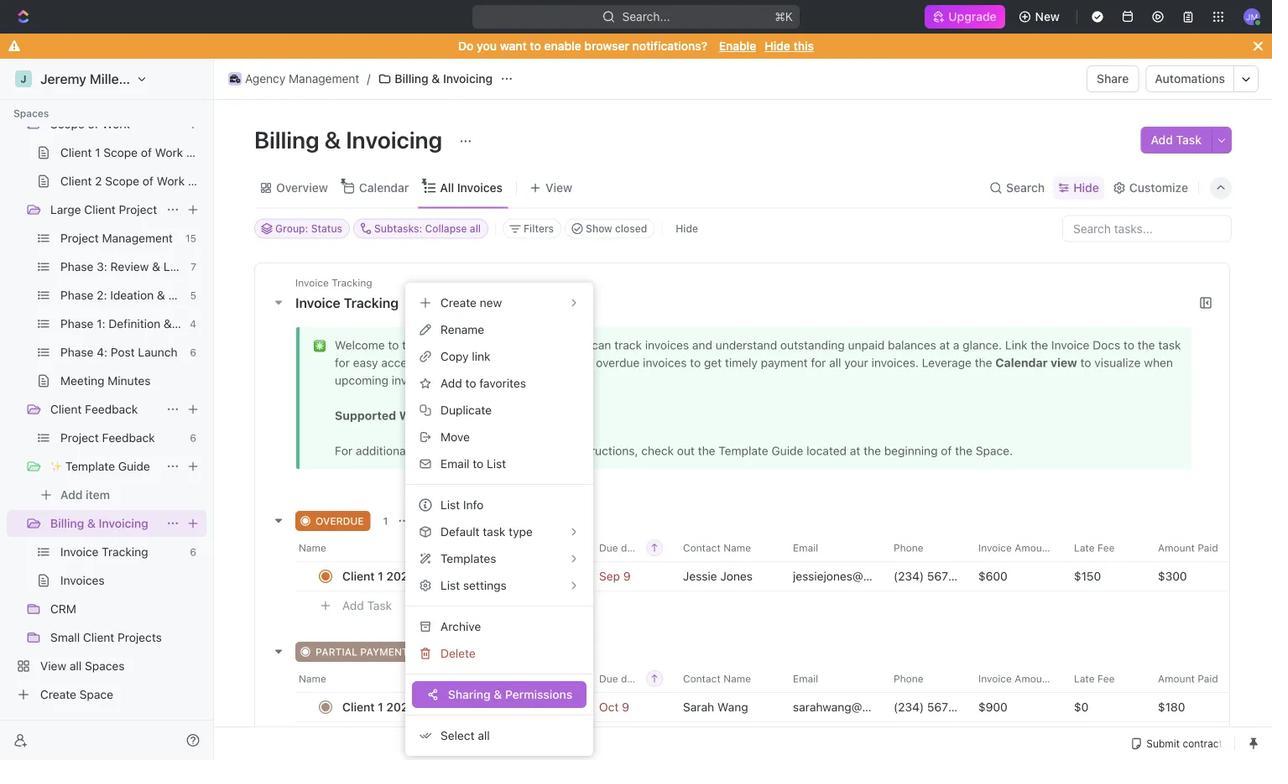 Task type: describe. For each thing, give the bounding box(es) containing it.
0 vertical spatial invoicing
[[443, 72, 493, 86]]

add to favorites
[[441, 376, 526, 390]]

jessie
[[683, 569, 717, 583]]

jessiejones@example.com link
[[793, 569, 935, 583]]

calendar
[[359, 181, 409, 195]]

client feedback
[[50, 402, 138, 416]]

move link
[[412, 424, 587, 451]]

search...
[[622, 10, 670, 24]]

tracking
[[344, 295, 399, 311]]

invoice tracking
[[295, 295, 402, 311]]

& right /
[[432, 72, 440, 86]]

copy
[[441, 350, 469, 363]]

list settings
[[441, 579, 507, 593]]

large client project
[[50, 203, 157, 217]]

add up customize
[[1151, 133, 1173, 147]]

create new button
[[412, 290, 587, 316]]

2 horizontal spatial billing
[[395, 72, 429, 86]]

new
[[1035, 10, 1060, 24]]

default
[[441, 525, 480, 539]]

/
[[367, 72, 370, 86]]

do you want to enable browser notifications? enable hide this
[[458, 39, 814, 53]]

1 (234) 567-8901 link from the top
[[894, 569, 981, 583]]

new
[[480, 296, 502, 310]]

hide button
[[1054, 176, 1104, 200]]

agency management
[[245, 72, 360, 86]]

$150
[[1074, 569, 1101, 583]]

$0 button
[[1064, 692, 1148, 722]]

email to list link
[[412, 451, 587, 478]]

task
[[483, 525, 506, 539]]

received
[[411, 646, 461, 658]]

client for client 1 20230115 invoice
[[342, 569, 375, 583]]

0 vertical spatial add task button
[[1141, 127, 1212, 154]]

copy link link
[[412, 343, 587, 370]]

scope of work
[[50, 117, 130, 131]]

$300
[[1158, 569, 1187, 583]]

to for list
[[473, 457, 484, 471]]

$0
[[1074, 700, 1089, 714]]

(234) for (234) 567-8901 $600
[[894, 569, 924, 583]]

0 horizontal spatial add task
[[342, 599, 392, 612]]

sharing
[[448, 688, 491, 702]]

list info link
[[412, 492, 587, 519]]

partial
[[316, 646, 358, 658]]

share
[[1097, 72, 1129, 86]]

large client project link
[[50, 196, 159, 223]]

browser
[[585, 39, 630, 53]]

do
[[458, 39, 474, 53]]

overdue
[[316, 515, 364, 527]]

agency
[[245, 72, 286, 86]]

customize
[[1130, 181, 1188, 195]]

client for client feedback
[[50, 402, 82, 416]]

all invoices link
[[437, 176, 503, 200]]

0 vertical spatial list
[[487, 457, 506, 471]]

(234) 567-8901 $600
[[894, 569, 1008, 583]]

567- for $600
[[927, 569, 954, 583]]

feedback
[[85, 402, 138, 416]]

add up partial at the bottom of the page
[[342, 599, 364, 612]]

client feedback link
[[50, 396, 159, 423]]

list settings button
[[412, 572, 587, 599]]

client right large
[[84, 203, 116, 217]]

permissions
[[505, 688, 573, 702]]

payment
[[360, 646, 409, 658]]

list info
[[441, 498, 484, 512]]

invoices
[[457, 181, 503, 195]]

$180 button
[[1148, 692, 1236, 722]]

select all
[[441, 729, 490, 743]]

task for topmost add task 'button'
[[1176, 133, 1202, 147]]

$900 button
[[969, 692, 1064, 722]]

copy link
[[441, 350, 491, 363]]

automations button
[[1147, 66, 1234, 91]]

partial payment received
[[316, 646, 461, 658]]

create
[[441, 296, 477, 310]]

(234) for (234) 567-8901 $900
[[894, 700, 924, 714]]

billing inside sidebar navigation
[[50, 517, 84, 530]]

business time image
[[230, 75, 240, 83]]

scope of work link
[[50, 111, 159, 138]]

sarahwang@example.com
[[793, 700, 934, 714]]

agency management link
[[224, 69, 364, 89]]

(234) 567-8901 $900
[[894, 700, 1008, 714]]

jessie jones button
[[673, 561, 783, 591]]

1 vertical spatial invoicing
[[346, 125, 442, 153]]

sidebar navigation
[[0, 0, 214, 760]]

all
[[440, 181, 454, 195]]

you
[[477, 39, 497, 53]]

task for the bottom add task 'button'
[[367, 599, 392, 612]]

move
[[441, 430, 470, 444]]

large
[[50, 203, 81, 217]]

email
[[441, 457, 470, 471]]

✨ template guide
[[50, 460, 150, 473]]

add down copy
[[441, 376, 462, 390]]

client 1 20230115 invoice
[[342, 569, 484, 583]]

$600 button
[[969, 561, 1064, 591]]

0 vertical spatial to
[[530, 39, 541, 53]]

$900
[[979, 700, 1008, 714]]

all invoices
[[440, 181, 503, 195]]

hide inside dropdown button
[[1074, 181, 1099, 195]]

1 vertical spatial billing & invoicing
[[254, 125, 447, 153]]

of
[[88, 117, 99, 131]]

invoicing inside sidebar navigation
[[99, 517, 148, 530]]

invoice for client 1 20230115 invoice
[[445, 569, 484, 583]]

invoice for client 1 20230210 invoice
[[446, 700, 486, 714]]

1 for 20230210
[[378, 700, 383, 714]]

scope
[[50, 117, 85, 131]]

list for list info
[[441, 498, 460, 512]]

client 1 20230210 invoice
[[342, 700, 486, 714]]

sharing & permissions link
[[412, 682, 587, 708]]

to for favorites
[[465, 376, 476, 390]]



Task type: locate. For each thing, give the bounding box(es) containing it.
add task up payment
[[342, 599, 392, 612]]

1 vertical spatial (234) 567-8901 link
[[894, 700, 981, 714]]

notifications?
[[633, 39, 708, 53]]

to right 'want'
[[530, 39, 541, 53]]

0 vertical spatial 8901
[[954, 569, 981, 583]]

add task button up payment
[[335, 595, 399, 616]]

calendar link
[[356, 176, 409, 200]]

list settings link
[[412, 572, 587, 599]]

spaces
[[13, 107, 49, 119]]

1 vertical spatial to
[[465, 376, 476, 390]]

work
[[102, 117, 130, 131]]

add task button up customize
[[1141, 127, 1212, 154]]

wang
[[718, 700, 748, 714]]

archive
[[441, 620, 481, 634]]

add task
[[1151, 133, 1202, 147], [434, 515, 479, 527], [342, 599, 392, 612]]

& down template at the bottom
[[87, 517, 96, 530]]

templates link
[[412, 546, 587, 572]]

0 vertical spatial billing & invoicing link
[[374, 69, 497, 89]]

jones
[[720, 569, 753, 583]]

client
[[84, 203, 116, 217], [50, 402, 82, 416], [342, 569, 375, 583], [342, 700, 375, 714]]

0 horizontal spatial billing & invoicing link
[[50, 510, 159, 537]]

2 horizontal spatial add task button
[[1141, 127, 1212, 154]]

567-
[[927, 569, 954, 583], [927, 700, 954, 714]]

(234)
[[894, 569, 924, 583], [894, 700, 924, 714]]

1 vertical spatial (234)
[[894, 700, 924, 714]]

type
[[509, 525, 533, 539]]

email to list
[[441, 457, 506, 471]]

client 1 20230210 invoice link
[[338, 695, 586, 719]]

2 vertical spatial billing & invoicing
[[50, 517, 148, 530]]

0 horizontal spatial hide
[[676, 223, 698, 235]]

1 horizontal spatial billing & invoicing link
[[374, 69, 497, 89]]

$600
[[979, 569, 1008, 583]]

1 for 20230115
[[378, 569, 383, 583]]

0 vertical spatial hide
[[765, 39, 791, 53]]

billing & invoicing up calendar "link" on the top left
[[254, 125, 447, 153]]

hide inside button
[[676, 223, 698, 235]]

1 horizontal spatial add task button
[[414, 511, 485, 531]]

0 vertical spatial billing & invoicing
[[395, 72, 493, 86]]

invoice down templates
[[445, 569, 484, 583]]

2 (234) from the top
[[894, 700, 924, 714]]

1 horizontal spatial hide
[[765, 39, 791, 53]]

add task up customize
[[1151, 133, 1202, 147]]

1 vertical spatial billing & invoicing link
[[50, 510, 159, 537]]

Search tasks... text field
[[1063, 216, 1231, 241]]

task up customize
[[1176, 133, 1202, 147]]

task
[[1176, 133, 1202, 147], [456, 515, 479, 527], [367, 599, 392, 612]]

add task button
[[1141, 127, 1212, 154], [414, 511, 485, 531], [335, 595, 399, 616]]

2 vertical spatial invoicing
[[99, 517, 148, 530]]

task down client 1 20230115 invoice at the bottom left of page
[[367, 599, 392, 612]]

& right 'sharing'
[[494, 688, 502, 702]]

add
[[1151, 133, 1173, 147], [441, 376, 462, 390], [434, 515, 454, 527], [342, 599, 364, 612]]

1 vertical spatial add task button
[[414, 511, 485, 531]]

2 horizontal spatial add task
[[1151, 133, 1202, 147]]

0 vertical spatial task
[[1176, 133, 1202, 147]]

create new
[[441, 296, 502, 310]]

this
[[794, 39, 814, 53]]

0 horizontal spatial task
[[367, 599, 392, 612]]

0 vertical spatial (234) 567-8901 link
[[894, 569, 981, 583]]

billing right /
[[395, 72, 429, 86]]

2 vertical spatial add task
[[342, 599, 392, 612]]

invoice
[[295, 295, 340, 311], [445, 569, 484, 583], [446, 700, 486, 714]]

management
[[289, 72, 360, 86]]

567- left $600
[[927, 569, 954, 583]]

tree inside sidebar navigation
[[7, 0, 206, 708]]

1 left the 20230210
[[378, 700, 383, 714]]

add task button up templates
[[414, 511, 485, 531]]

1 vertical spatial 567-
[[927, 700, 954, 714]]

8901 for $600
[[954, 569, 981, 583]]

list
[[487, 457, 506, 471], [441, 498, 460, 512], [441, 579, 460, 593]]

new button
[[1012, 3, 1070, 30]]

✨ template guide link
[[50, 453, 159, 480]]

link
[[472, 350, 491, 363]]

hide
[[765, 39, 791, 53], [1074, 181, 1099, 195], [676, 223, 698, 235]]

1 horizontal spatial billing
[[254, 125, 319, 153]]

2 vertical spatial billing
[[50, 517, 84, 530]]

invoicing down guide
[[99, 517, 148, 530]]

to
[[530, 39, 541, 53], [465, 376, 476, 390], [473, 457, 484, 471]]

enable
[[719, 39, 756, 53]]

billing & invoicing link
[[374, 69, 497, 89], [50, 510, 159, 537]]

invoicing down do
[[443, 72, 493, 86]]

templates button
[[412, 546, 587, 572]]

jessiejones@example.com
[[793, 569, 935, 583]]

duplicate
[[441, 403, 492, 417]]

567- left '$900'
[[927, 700, 954, 714]]

sarah wang
[[683, 700, 748, 714]]

invoice left 'tracking'
[[295, 295, 340, 311]]

invoicing up calendar
[[346, 125, 442, 153]]

client left the 20230210
[[342, 700, 375, 714]]

2 vertical spatial to
[[473, 457, 484, 471]]

1 vertical spatial invoice
[[445, 569, 484, 583]]

1 vertical spatial 8901
[[954, 700, 981, 714]]

overview
[[276, 181, 328, 195]]

1 vertical spatial add task
[[434, 515, 479, 527]]

client left 20230115
[[342, 569, 375, 583]]

to up duplicate
[[465, 376, 476, 390]]

overview link
[[273, 176, 328, 200]]

add task down list info
[[434, 515, 479, 527]]

& up overview
[[324, 125, 341, 153]]

add down list info
[[434, 515, 454, 527]]

2 horizontal spatial task
[[1176, 133, 1202, 147]]

billing & invoicing down ✨ template guide
[[50, 517, 148, 530]]

sarah
[[683, 700, 714, 714]]

1 (234) from the top
[[894, 569, 924, 583]]

0 vertical spatial 567-
[[927, 569, 954, 583]]

template
[[65, 460, 115, 473]]

$180
[[1158, 700, 1186, 714]]

hide button
[[669, 219, 705, 239]]

1 right overdue
[[383, 515, 388, 527]]

add to favorites link
[[412, 370, 587, 397]]

tree
[[7, 0, 206, 708]]

0 horizontal spatial billing
[[50, 517, 84, 530]]

1 horizontal spatial task
[[456, 515, 479, 527]]

billing & invoicing link down ✨ template guide link
[[50, 510, 159, 537]]

list for list settings
[[441, 579, 460, 593]]

1 vertical spatial list
[[441, 498, 460, 512]]

task down list info
[[456, 515, 479, 527]]

rename link
[[412, 316, 587, 343]]

8901 for $900
[[954, 700, 981, 714]]

list inside dropdown button
[[441, 579, 460, 593]]

want
[[500, 39, 527, 53]]

billing & invoicing inside sidebar navigation
[[50, 517, 148, 530]]

2 vertical spatial task
[[367, 599, 392, 612]]

automations
[[1155, 72, 1225, 86]]

rename
[[441, 323, 484, 337]]

20230210
[[386, 700, 443, 714]]

$150 button
[[1064, 561, 1148, 591]]

billing & invoicing link down do
[[374, 69, 497, 89]]

all
[[478, 729, 490, 743]]

default task type button
[[412, 519, 587, 546]]

20230115
[[386, 569, 442, 583]]

list down the move link
[[487, 457, 506, 471]]

0 vertical spatial 1
[[383, 515, 388, 527]]

0 vertical spatial billing
[[395, 72, 429, 86]]

invoice up select all
[[446, 700, 486, 714]]

1 vertical spatial hide
[[1074, 181, 1099, 195]]

2 (234) 567-8901 link from the top
[[894, 700, 981, 714]]

1 vertical spatial 1
[[378, 569, 383, 583]]

client left feedback
[[50, 402, 82, 416]]

client for client 1 20230210 invoice
[[342, 700, 375, 714]]

billing & invoicing down do
[[395, 72, 493, 86]]

2 567- from the top
[[927, 700, 954, 714]]

billing up overview link
[[254, 125, 319, 153]]

tree containing scope of work
[[7, 0, 206, 708]]

delete link
[[412, 640, 587, 667]]

2 vertical spatial invoice
[[446, 700, 486, 714]]

2 vertical spatial 1
[[378, 700, 383, 714]]

1 vertical spatial task
[[456, 515, 479, 527]]

sharing & permissions
[[448, 688, 573, 702]]

billing down the ✨
[[50, 517, 84, 530]]

0 vertical spatial (234)
[[894, 569, 924, 583]]

to right email
[[473, 457, 484, 471]]

2 vertical spatial add task button
[[335, 595, 399, 616]]

upgrade
[[949, 10, 997, 24]]

2 8901 from the top
[[954, 700, 981, 714]]

567- for $900
[[927, 700, 954, 714]]

default task type
[[441, 525, 533, 539]]

upgrade link
[[925, 5, 1005, 29]]

delete
[[441, 647, 476, 661]]

1 8901 from the top
[[954, 569, 981, 583]]

search
[[1006, 181, 1045, 195]]

create new link
[[412, 290, 587, 316]]

2 horizontal spatial hide
[[1074, 181, 1099, 195]]

0 vertical spatial add task
[[1151, 133, 1202, 147]]

& inside sidebar navigation
[[87, 517, 96, 530]]

enable
[[544, 39, 581, 53]]

share button
[[1087, 65, 1139, 92]]

jessie jones
[[683, 569, 753, 583]]

0 vertical spatial invoice
[[295, 295, 340, 311]]

settings
[[463, 579, 507, 593]]

list left "info"
[[441, 498, 460, 512]]

2 vertical spatial list
[[441, 579, 460, 593]]

0 horizontal spatial add task button
[[335, 595, 399, 616]]

⌘k
[[775, 10, 793, 24]]

2 vertical spatial hide
[[676, 223, 698, 235]]

search button
[[985, 176, 1050, 200]]

select
[[441, 729, 475, 743]]

sarahwang@example.com link
[[793, 700, 934, 714]]

1 left 20230115
[[378, 569, 383, 583]]

1 horizontal spatial add task
[[434, 515, 479, 527]]

1
[[383, 515, 388, 527], [378, 569, 383, 583], [378, 700, 383, 714]]

list down templates
[[441, 579, 460, 593]]

1 vertical spatial billing
[[254, 125, 319, 153]]

1 567- from the top
[[927, 569, 954, 583]]

✨
[[50, 460, 62, 473]]

client 1 20230115 invoice link
[[338, 564, 586, 588]]



Task type: vqa. For each thing, say whether or not it's contained in the screenshot.
fourth row from the top
no



